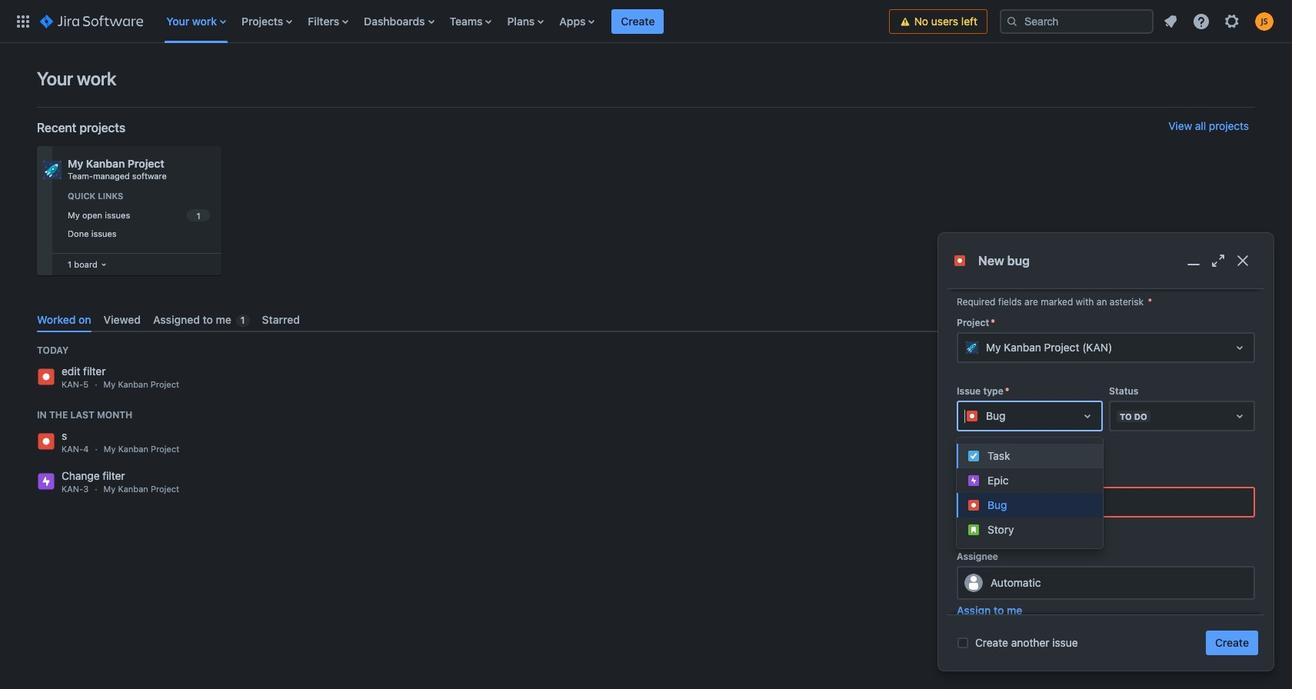 Task type: vqa. For each thing, say whether or not it's contained in the screenshot.
list
yes



Task type: locate. For each thing, give the bounding box(es) containing it.
notifications image
[[1162, 12, 1180, 30]]

go full screen image
[[1210, 252, 1228, 270]]

tab list
[[31, 307, 1256, 333]]

list item
[[612, 0, 664, 43]]

primary element
[[9, 0, 889, 43]]

None text field
[[965, 409, 968, 424], [959, 488, 1254, 516], [965, 409, 968, 424], [959, 488, 1254, 516]]

banner
[[0, 0, 1293, 43]]

1 vertical spatial open image
[[1231, 407, 1250, 426]]

help image
[[1193, 12, 1211, 30]]

list
[[159, 0, 889, 43], [1157, 7, 1283, 35]]

None search field
[[1000, 9, 1154, 33]]

open image
[[1231, 339, 1250, 357], [1231, 407, 1250, 426]]

jira software image
[[40, 12, 143, 30], [40, 12, 143, 30]]

discard changes and close image
[[1234, 252, 1253, 270]]

open image
[[1079, 407, 1097, 426]]

search image
[[1006, 15, 1019, 27]]

0 vertical spatial open image
[[1231, 339, 1250, 357]]

2 open image from the top
[[1231, 407, 1250, 426]]

board image
[[98, 259, 110, 271]]



Task type: describe. For each thing, give the bounding box(es) containing it.
your profile and settings image
[[1256, 12, 1274, 30]]

appswitcher icon image
[[14, 12, 32, 30]]

error image
[[957, 521, 969, 533]]

1 horizontal spatial list
[[1157, 7, 1283, 35]]

0 horizontal spatial list
[[159, 0, 889, 43]]

new bug image
[[954, 255, 966, 267]]

1 open image from the top
[[1231, 339, 1250, 357]]

Search field
[[1000, 9, 1154, 33]]

minimize image
[[1185, 252, 1203, 270]]

settings image
[[1223, 12, 1242, 30]]



